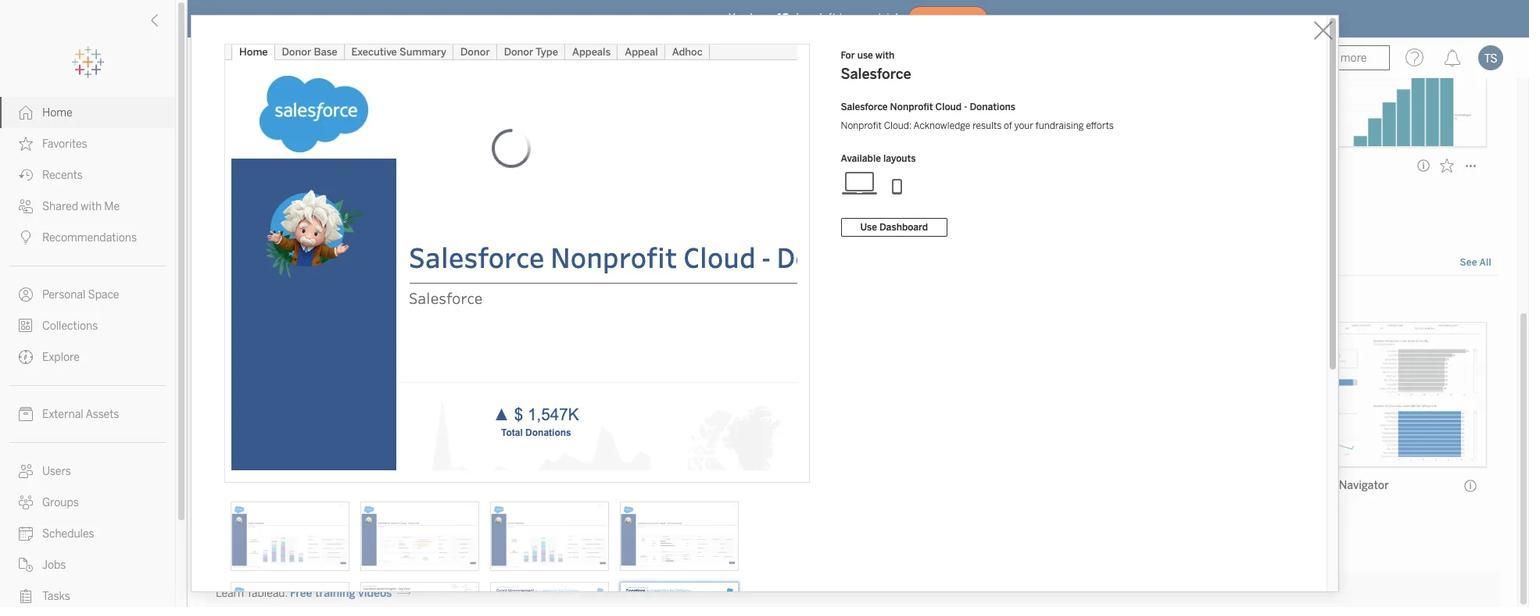 Task type: locate. For each thing, give the bounding box(es) containing it.
built
[[293, 294, 315, 307]]

in
[[840, 11, 849, 25], [432, 294, 441, 307]]

minutes right 29
[[1276, 181, 1311, 192]]

oracle eloqua
[[740, 480, 811, 493]]

1 data from the left
[[481, 294, 504, 307]]

your right of
[[1015, 120, 1034, 131]]

ago right 29
[[1313, 181, 1328, 192]]

salesforce
[[841, 66, 912, 83], [841, 102, 888, 113], [217, 480, 271, 493]]

0 horizontal spatial with
[[81, 200, 102, 214]]

space
[[88, 289, 119, 302]]

data
[[481, 294, 504, 307], [617, 294, 640, 307]]

source,
[[506, 294, 542, 307]]

to right sign
[[444, 294, 454, 307]]

groups
[[42, 497, 79, 510]]

all
[[1480, 258, 1492, 269]]

global indicators
[[217, 159, 305, 172]]

linkedin
[[1262, 480, 1306, 493]]

1 horizontal spatial with
[[876, 50, 895, 61]]

0 horizontal spatial ago
[[268, 181, 283, 192]]

ago for 29 minutes ago
[[1313, 181, 1328, 192]]

2 vertical spatial your
[[456, 294, 479, 307]]

collections link
[[0, 311, 175, 342]]

ago
[[268, 181, 283, 192], [1313, 181, 1328, 192]]

in right left
[[840, 11, 849, 25]]

trial.
[[878, 11, 902, 25]]

nonprofit up available
[[841, 120, 882, 131]]

buy now
[[928, 14, 969, 24]]

use dashboard
[[861, 222, 928, 233]]

start
[[210, 294, 235, 307]]

simply
[[372, 294, 406, 307]]

from
[[237, 294, 261, 307]]

25 minutes ago
[[217, 181, 283, 192]]

use dashboard button
[[841, 218, 948, 237]]

minutes
[[231, 181, 265, 192], [1276, 181, 1311, 192]]

buy now button
[[908, 6, 989, 31]]

external assets link
[[0, 399, 175, 430]]

with inside main navigation. press the up and down arrow keys to access links. element
[[81, 200, 102, 214]]

ago down indicators
[[268, 181, 283, 192]]

1 ago from the left
[[268, 181, 283, 192]]

use right for
[[858, 50, 874, 61]]

0 horizontal spatial nonprofit
[[841, 120, 882, 131]]

nonprofit up 'cloud:'
[[891, 102, 934, 113]]

now
[[948, 14, 969, 24]]

groups link
[[0, 487, 175, 519]]

get
[[655, 294, 671, 307]]

marketo
[[479, 480, 521, 493]]

0 horizontal spatial data
[[481, 294, 504, 307]]

0 horizontal spatial to
[[444, 294, 454, 307]]

salesforce sales cloud - sales pipeline image
[[490, 502, 609, 572]]

-
[[965, 102, 968, 113]]

with right for
[[876, 50, 895, 61]]

sample
[[578, 294, 615, 307]]

favorites
[[42, 138, 87, 151]]

1 minutes from the left
[[231, 181, 265, 192]]

data right sample
[[617, 294, 640, 307]]

1 horizontal spatial to
[[642, 294, 652, 307]]

1 vertical spatial in
[[432, 294, 441, 307]]

salesforce consumer goods cloud - key account management image
[[230, 583, 349, 608]]

2 horizontal spatial your
[[1015, 120, 1034, 131]]

0 vertical spatial use
[[858, 50, 874, 61]]

your right sign
[[456, 294, 479, 307]]

shared with me
[[42, 200, 120, 214]]

0 vertical spatial with
[[876, 50, 895, 61]]

your inside salesforce nonprofit cloud - donations nonprofit cloud: acknowledge results of your fundraising efforts
[[1015, 120, 1034, 131]]

2 ago from the left
[[1313, 181, 1328, 192]]

2 vertical spatial salesforce
[[217, 480, 271, 493]]

assets
[[86, 408, 119, 422]]

salesforce inside salesforce nonprofit cloud - donations nonprofit cloud: acknowledge results of your fundraising efforts
[[841, 102, 888, 113]]

0 horizontal spatial in
[[432, 294, 441, 307]]

a
[[264, 294, 270, 307]]

1 horizontal spatial ago
[[1313, 181, 1328, 192]]

minutes for 29
[[1276, 181, 1311, 192]]

in right sign
[[432, 294, 441, 307]]

with left me
[[81, 200, 102, 214]]

you
[[729, 11, 747, 25]]

0 horizontal spatial minutes
[[231, 181, 265, 192]]

main navigation. press the up and down arrow keys to access links. element
[[0, 97, 175, 608]]

salesforce nonprofit cloud - grant management image
[[490, 583, 609, 608]]

with
[[876, 50, 895, 61], [81, 200, 102, 214]]

1 horizontal spatial data
[[617, 294, 640, 307]]

jobs
[[42, 559, 66, 573]]

accelerators
[[210, 252, 291, 269]]

phone image
[[879, 171, 916, 196]]

indicators
[[253, 159, 305, 172]]

salesforce up 'cloud:'
[[841, 102, 888, 113]]

data left source,
[[481, 294, 504, 307]]

2 to from the left
[[642, 294, 652, 307]]

shared with me link
[[0, 191, 175, 222]]

0 vertical spatial your
[[852, 11, 875, 25]]

favorites link
[[0, 128, 175, 160]]

videos
[[358, 588, 392, 601]]

jobs link
[[0, 550, 175, 581]]

to left get
[[642, 294, 652, 307]]

workbook.
[[317, 294, 369, 307]]

0 vertical spatial nonprofit
[[891, 102, 934, 113]]

minutes down global indicators
[[231, 181, 265, 192]]

external
[[42, 408, 83, 422]]

use
[[858, 50, 874, 61], [558, 294, 576, 307]]

fundraising
[[1036, 120, 1084, 131]]

right arrow image
[[398, 588, 411, 601]]

see
[[1461, 258, 1478, 269]]

1 to from the left
[[444, 294, 454, 307]]

global
[[217, 159, 250, 172]]

1 horizontal spatial minutes
[[1276, 181, 1311, 192]]

your left the trial.
[[852, 11, 875, 25]]

salesforce up "salesforce sales cloud - weighted sales pipeline" image
[[217, 480, 271, 493]]

dashboard
[[880, 222, 928, 233]]

your
[[852, 11, 875, 25], [1015, 120, 1034, 131], [456, 294, 479, 307]]

explore link
[[0, 342, 175, 373]]

have
[[750, 11, 775, 25]]

1 horizontal spatial use
[[858, 50, 874, 61]]

1 vertical spatial with
[[81, 200, 102, 214]]

0 horizontal spatial your
[[456, 294, 479, 307]]

users link
[[0, 456, 175, 487]]

0 horizontal spatial use
[[558, 294, 576, 307]]

home
[[42, 106, 73, 120]]

2 minutes from the left
[[1276, 181, 1311, 192]]

start from a pre-built workbook. simply sign in to your data source, or use sample data to get started.
[[210, 294, 712, 307]]

collections
[[42, 320, 98, 333]]

25
[[217, 181, 228, 192]]

1 horizontal spatial your
[[852, 11, 875, 25]]

salesforce down for
[[841, 66, 912, 83]]

laptop image
[[841, 171, 879, 196]]

recommendations
[[42, 232, 137, 245]]

29 minutes ago
[[1262, 181, 1328, 192]]

1 vertical spatial salesforce
[[841, 102, 888, 113]]

salesforce for salesforce
[[217, 480, 271, 493]]

0 vertical spatial in
[[840, 11, 849, 25]]

salesforce sales cloud - weighted sales pipeline image
[[230, 502, 349, 572]]

0 vertical spatial salesforce
[[841, 66, 912, 83]]

use right or
[[558, 294, 576, 307]]

1 vertical spatial your
[[1015, 120, 1034, 131]]

pre-
[[272, 294, 293, 307]]



Task type: vqa. For each thing, say whether or not it's contained in the screenshot.
Built
yes



Task type: describe. For each thing, give the bounding box(es) containing it.
navigator
[[1340, 480, 1390, 493]]

training
[[315, 588, 356, 601]]

sales
[[1309, 480, 1337, 493]]

or
[[545, 294, 555, 307]]

shared
[[42, 200, 78, 214]]

days
[[793, 11, 817, 25]]

ago for 25 minutes ago
[[268, 181, 283, 192]]

learn tableau.
[[216, 588, 288, 601]]

efforts
[[1087, 120, 1114, 131]]

29
[[1262, 181, 1274, 192]]

you have 13 days left in your trial.
[[729, 11, 902, 25]]

started.
[[673, 294, 712, 307]]

tasks
[[42, 591, 70, 604]]

use
[[861, 222, 878, 233]]

oracle
[[740, 480, 773, 493]]

13
[[778, 11, 790, 25]]

learn
[[216, 588, 244, 601]]

use inside for use with salesforce
[[858, 50, 874, 61]]

explore
[[42, 351, 80, 364]]

recommendations link
[[0, 222, 175, 253]]

for
[[841, 50, 855, 61]]

salesforce nonprofit cloud - donations image
[[620, 583, 739, 608]]

free training videos
[[290, 588, 392, 601]]

recents link
[[0, 160, 175, 191]]

users
[[42, 465, 71, 479]]

layouts
[[884, 153, 916, 164]]

cloud:
[[884, 120, 912, 131]]

cloud
[[936, 102, 962, 113]]

free training videos link
[[290, 588, 411, 601]]

see all link
[[1460, 255, 1493, 272]]

for use with salesforce
[[841, 50, 912, 83]]

eloqua
[[776, 480, 811, 493]]

buy
[[928, 14, 946, 24]]

free
[[290, 588, 312, 601]]

schedules
[[42, 528, 94, 541]]

1 vertical spatial nonprofit
[[841, 120, 882, 131]]

acknowledge
[[914, 120, 971, 131]]

linkedin sales navigator
[[1262, 480, 1390, 493]]

salesforce nonprofit cloud - donations nonprofit cloud: acknowledge results of your fundraising efforts
[[841, 102, 1114, 131]]

personal
[[42, 289, 86, 302]]

donations
[[970, 102, 1016, 113]]

tableau.
[[246, 588, 288, 601]]

sign
[[409, 294, 430, 307]]

me
[[104, 200, 120, 214]]

personal space
[[42, 289, 119, 302]]

your for salesforce nonprofit cloud - donations nonprofit cloud: acknowledge results of your fundraising efforts
[[1015, 120, 1034, 131]]

see all
[[1461, 258, 1492, 269]]

available
[[841, 153, 881, 164]]

salesforce service cloud - service desk image
[[620, 502, 739, 572]]

1 horizontal spatial in
[[840, 11, 849, 25]]

home link
[[0, 97, 175, 128]]

your for start from a pre-built workbook. simply sign in to your data source, or use sample data to get started.
[[456, 294, 479, 307]]

external assets
[[42, 408, 119, 422]]

results
[[973, 120, 1002, 131]]

1 vertical spatial use
[[558, 294, 576, 307]]

navigation panel element
[[0, 47, 175, 608]]

left
[[820, 11, 837, 25]]

with inside for use with salesforce
[[876, 50, 895, 61]]

2 data from the left
[[617, 294, 640, 307]]

business
[[479, 159, 525, 172]]

salesforce service cloud - voice call image
[[360, 502, 479, 572]]

schedules link
[[0, 519, 175, 550]]

available layouts
[[841, 153, 916, 164]]

salesforce for salesforce nonprofit cloud - donations nonprofit cloud: acknowledge results of your fundraising efforts
[[841, 102, 888, 113]]

recents
[[42, 169, 83, 182]]

tasks link
[[0, 581, 175, 608]]

1 horizontal spatial nonprofit
[[891, 102, 934, 113]]

minutes for 25
[[231, 181, 265, 192]]

salesforce admin insights image
[[360, 583, 479, 608]]



